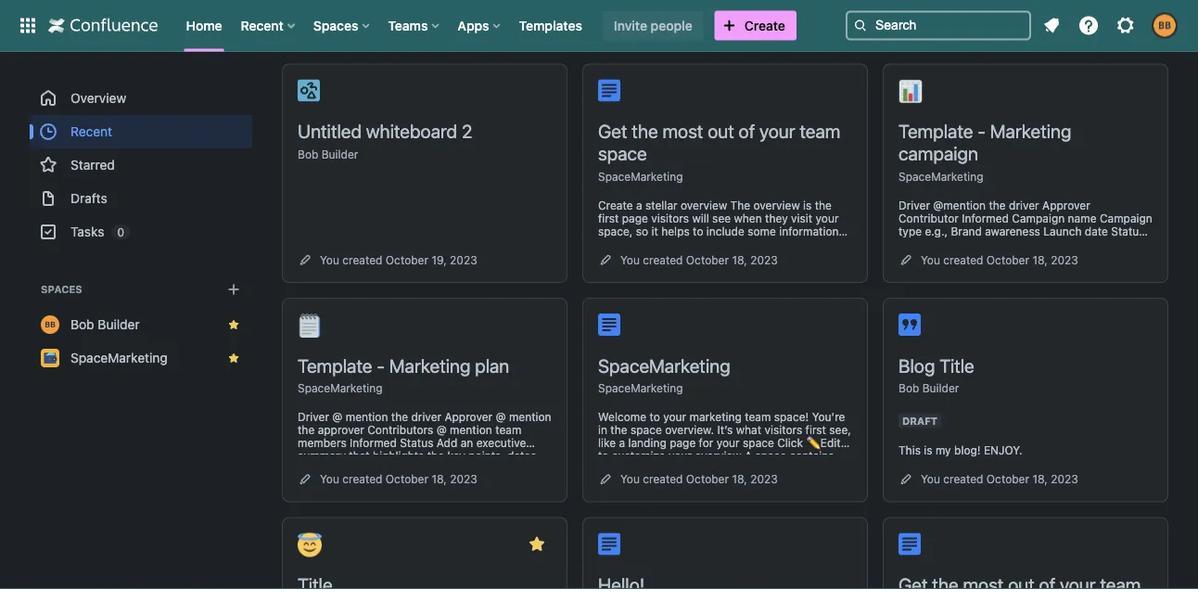 Task type: vqa. For each thing, say whether or not it's contained in the screenshot.
created
yes



Task type: locate. For each thing, give the bounding box(es) containing it.
0 vertical spatial bob
[[298, 148, 319, 161]]

spaces inside popup button
[[313, 18, 358, 33]]

get the most out of your team space spacemarketing
[[598, 120, 841, 183]]

0 vertical spatial builder
[[322, 148, 359, 161]]

1 horizontal spatial marketing
[[991, 120, 1072, 142]]

2 vertical spatial bob builder link
[[899, 382, 960, 395]]

0 vertical spatial spaces
[[313, 18, 358, 33]]

0 horizontal spatial bob
[[71, 317, 94, 332]]

template inside template - marketing campaign spacemarketing
[[899, 120, 974, 142]]

unstar this space image
[[226, 317, 241, 332], [226, 351, 241, 366]]

1 unstar this space image from the top
[[226, 317, 241, 332]]

marketing inside template - marketing campaign spacemarketing
[[991, 120, 1072, 142]]

1 vertical spatial builder
[[98, 317, 140, 332]]

you created october 18, 2023 for campaign
[[921, 253, 1079, 266]]

1 vertical spatial spaces
[[41, 283, 82, 296]]

teams
[[388, 18, 428, 33]]

0 vertical spatial -
[[978, 120, 986, 142]]

1 vertical spatial page image
[[598, 314, 621, 336]]

2023
[[450, 19, 478, 32], [751, 19, 778, 32], [1051, 19, 1079, 32], [450, 253, 478, 266], [751, 253, 778, 266], [1051, 253, 1079, 266], [450, 473, 478, 486], [751, 473, 778, 486], [1051, 473, 1079, 486]]

people
[[651, 18, 693, 33]]

:innocent: image
[[298, 533, 322, 557]]

marketing
[[991, 120, 1072, 142], [390, 354, 471, 376]]

spacemarketing inside template - marketing plan spacemarketing
[[298, 382, 383, 395]]

you
[[320, 19, 340, 32], [621, 19, 640, 32], [921, 19, 941, 32], [320, 253, 340, 266], [621, 253, 640, 266], [921, 253, 941, 266], [320, 473, 340, 486], [621, 473, 640, 486], [921, 473, 941, 486]]

whiteboard image
[[298, 79, 320, 102]]

-
[[978, 120, 986, 142], [377, 354, 385, 376]]

bob builder link
[[298, 148, 359, 161], [30, 308, 252, 341], [899, 382, 960, 395]]

1 horizontal spatial spaces
[[313, 18, 358, 33]]

draft
[[903, 415, 938, 427]]

create button
[[715, 11, 797, 40]]

page image for spacemarketing
[[598, 314, 621, 336]]

1 vertical spatial bob
[[71, 317, 94, 332]]

search image
[[854, 18, 868, 33]]

1 vertical spatial recent
[[71, 124, 112, 139]]

recent up starred
[[71, 124, 112, 139]]

2 vertical spatial builder
[[923, 382, 960, 395]]

drafts link
[[30, 182, 252, 215]]

template inside template - marketing plan spacemarketing
[[298, 354, 372, 376]]

18, for out
[[732, 253, 748, 266]]

whiteboard
[[366, 120, 457, 142]]

Search field
[[846, 11, 1032, 40]]

template down :notepad_spiral: image
[[298, 354, 372, 376]]

apps
[[458, 18, 489, 33]]

team
[[800, 120, 841, 142]]

marketing for campaign
[[991, 120, 1072, 142]]

recent button
[[235, 11, 302, 40]]

2 vertical spatial bob
[[899, 382, 920, 395]]

18, for campaign
[[1033, 253, 1048, 266]]

0 vertical spatial page image
[[598, 79, 621, 102]]

2 horizontal spatial bob
[[899, 382, 920, 395]]

confluence image
[[48, 14, 158, 37], [48, 14, 158, 37]]

you created october 19, 2023
[[320, 19, 478, 32], [621, 19, 778, 32], [921, 19, 1079, 32], [320, 253, 478, 266]]

overview link
[[30, 82, 252, 115]]

spacemarketing inside template - marketing campaign spacemarketing
[[899, 170, 984, 183]]

builder
[[322, 148, 359, 161], [98, 317, 140, 332], [923, 382, 960, 395]]

builder down title
[[923, 382, 960, 395]]

notification icon image
[[1041, 14, 1063, 37]]

apps button
[[452, 11, 508, 40]]

0 horizontal spatial marketing
[[390, 354, 471, 376]]

campaign
[[899, 142, 979, 164]]

bob
[[298, 148, 319, 161], [71, 317, 94, 332], [899, 382, 920, 395]]

1 page image from the top
[[598, 79, 621, 102]]

get
[[598, 120, 628, 142]]

- for campaign
[[978, 120, 986, 142]]

you created october 18, 2023 for out
[[621, 253, 778, 266]]

unstar this space image inside bob builder link
[[226, 317, 241, 332]]

0 vertical spatial recent
[[241, 18, 284, 33]]

untitled
[[298, 120, 362, 142]]

2 vertical spatial page image
[[598, 533, 621, 555]]

of
[[739, 120, 755, 142]]

2 page image from the top
[[598, 314, 621, 336]]

0 horizontal spatial recent
[[71, 124, 112, 139]]

recent right home
[[241, 18, 284, 33]]

group containing overview
[[30, 82, 252, 249]]

bob builder
[[71, 317, 140, 332]]

1 horizontal spatial bob builder link
[[298, 148, 359, 161]]

1 horizontal spatial template
[[899, 120, 974, 142]]

1 vertical spatial -
[[377, 354, 385, 376]]

october
[[386, 19, 429, 32], [686, 19, 729, 32], [987, 19, 1030, 32], [386, 253, 429, 266], [686, 253, 729, 266], [987, 253, 1030, 266], [386, 473, 429, 486], [686, 473, 729, 486], [987, 473, 1030, 486]]

0 vertical spatial bob builder link
[[298, 148, 359, 161]]

2 horizontal spatial bob builder link
[[899, 382, 960, 395]]

0 horizontal spatial builder
[[98, 317, 140, 332]]

spaces right "recent" popup button
[[313, 18, 358, 33]]

3 page image from the top
[[598, 533, 621, 555]]

created
[[343, 19, 383, 32], [643, 19, 683, 32], [944, 19, 984, 32], [343, 253, 383, 266], [643, 253, 683, 266], [944, 253, 984, 266], [343, 473, 383, 486], [643, 473, 683, 486], [944, 473, 984, 486]]

banner
[[0, 0, 1199, 52]]

18,
[[732, 253, 748, 266], [1033, 253, 1048, 266], [432, 473, 447, 486], [732, 473, 748, 486], [1033, 473, 1048, 486]]

bob inside blog title bob builder
[[899, 382, 920, 395]]

1 vertical spatial marketing
[[390, 354, 471, 376]]

1 horizontal spatial recent
[[241, 18, 284, 33]]

settings icon image
[[1115, 14, 1138, 37]]

my
[[936, 444, 952, 457]]

appswitcher icon image
[[17, 14, 39, 37]]

0 horizontal spatial bob builder link
[[30, 308, 252, 341]]

:bar_chart: image
[[899, 79, 923, 103]]

- inside template - marketing campaign spacemarketing
[[978, 120, 986, 142]]

page image
[[598, 79, 621, 102], [598, 314, 621, 336], [598, 533, 621, 555]]

2 horizontal spatial builder
[[923, 382, 960, 395]]

1 horizontal spatial -
[[978, 120, 986, 142]]

- inside template - marketing plan spacemarketing
[[377, 354, 385, 376]]

overview
[[71, 90, 126, 106]]

page image for get
[[598, 79, 621, 102]]

spaces
[[313, 18, 358, 33], [41, 283, 82, 296]]

invite
[[614, 18, 648, 33]]

create
[[745, 18, 786, 33]]

page image up get
[[598, 79, 621, 102]]

page image right unstar icon
[[598, 533, 621, 555]]

marketing inside template - marketing plan spacemarketing
[[390, 354, 471, 376]]

template - marketing plan spacemarketing
[[298, 354, 510, 395]]

invite people
[[614, 18, 693, 33]]

spacemarketing inside spacemarketing spacemarketing
[[598, 382, 683, 395]]

2 unstar this space image from the top
[[226, 351, 241, 366]]

enjoy.
[[984, 444, 1023, 457]]

your
[[760, 120, 796, 142]]

group
[[30, 82, 252, 249]]

0 vertical spatial unstar this space image
[[226, 317, 241, 332]]

builder down 0
[[98, 317, 140, 332]]

recent
[[241, 18, 284, 33], [71, 124, 112, 139]]

page image up spacemarketing spacemarketing at the bottom
[[598, 314, 621, 336]]

template for template - marketing campaign
[[899, 120, 974, 142]]

the
[[632, 120, 658, 142]]

spacemarketing link
[[598, 170, 683, 183], [899, 170, 984, 183], [30, 341, 252, 375], [298, 382, 383, 395], [598, 382, 683, 395]]

blog image
[[899, 314, 921, 336]]

template up campaign
[[899, 120, 974, 142]]

teams button
[[383, 11, 447, 40]]

builder down untitled
[[322, 148, 359, 161]]

1 vertical spatial unstar this space image
[[226, 351, 241, 366]]

spaces up bob builder
[[41, 283, 82, 296]]

0 horizontal spatial -
[[377, 354, 385, 376]]

you created october 18, 2023
[[621, 253, 778, 266], [921, 253, 1079, 266], [320, 473, 478, 486], [621, 473, 778, 486], [921, 473, 1079, 486]]

1 horizontal spatial bob
[[298, 148, 319, 161]]

builder inside blog title bob builder
[[923, 382, 960, 395]]

0 vertical spatial template
[[899, 120, 974, 142]]

spacemarketing
[[598, 170, 683, 183], [899, 170, 984, 183], [71, 350, 168, 366], [598, 354, 731, 376], [298, 382, 383, 395], [598, 382, 683, 395]]

template
[[899, 120, 974, 142], [298, 354, 372, 376]]

1 horizontal spatial builder
[[322, 148, 359, 161]]

0 horizontal spatial template
[[298, 354, 372, 376]]

1 vertical spatial template
[[298, 354, 372, 376]]

spacemarketing spacemarketing
[[598, 354, 731, 395]]

19,
[[432, 19, 447, 32], [732, 19, 748, 32], [1033, 19, 1048, 32], [432, 253, 447, 266]]

0 vertical spatial marketing
[[991, 120, 1072, 142]]



Task type: describe. For each thing, give the bounding box(es) containing it.
home
[[186, 18, 222, 33]]

:innocent: image
[[298, 533, 322, 557]]

starred link
[[30, 148, 252, 182]]

blog
[[899, 354, 936, 376]]

18, for plan
[[432, 473, 447, 486]]

recent link
[[30, 115, 252, 148]]

0 horizontal spatial spaces
[[41, 283, 82, 296]]

starred
[[71, 157, 115, 173]]

untitled whiteboard 2 bob builder
[[298, 120, 473, 161]]

bob builder link for untitled whiteboard 2
[[298, 148, 359, 161]]

help icon image
[[1078, 14, 1100, 37]]

spacemarketing link for spacemarketing
[[598, 382, 683, 395]]

global element
[[11, 0, 842, 51]]

templates
[[519, 18, 583, 33]]

is
[[924, 444, 933, 457]]

title
[[940, 354, 975, 376]]

recent inside group
[[71, 124, 112, 139]]

out
[[708, 120, 735, 142]]

space
[[598, 142, 647, 164]]

unstar this space image for bob builder
[[226, 317, 241, 332]]

most
[[663, 120, 704, 142]]

spaces button
[[308, 11, 377, 40]]

drafts
[[71, 191, 107, 206]]

create a space image
[[223, 278, 245, 301]]

home link
[[180, 11, 228, 40]]

marketing for plan
[[390, 354, 471, 376]]

spacemarketing link for get the most out of your team space
[[598, 170, 683, 183]]

unstar this space image for spacemarketing
[[226, 351, 241, 366]]

unstar image
[[526, 533, 548, 555]]

:notepad_spiral: image
[[298, 314, 322, 338]]

bob inside the untitled whiteboard 2 bob builder
[[298, 148, 319, 161]]

this is my blog! enjoy.
[[899, 444, 1023, 457]]

2
[[462, 120, 473, 142]]

spacemarketing inside get the most out of your team space spacemarketing
[[598, 170, 683, 183]]

bob builder link for blog title
[[899, 382, 960, 395]]

:bar_chart: image
[[899, 79, 923, 103]]

spacemarketing link for template - marketing campaign
[[899, 170, 984, 183]]

this
[[899, 444, 921, 457]]

builder inside the untitled whiteboard 2 bob builder
[[322, 148, 359, 161]]

:notepad_spiral: image
[[298, 314, 322, 338]]

template for template - marketing plan
[[298, 354, 372, 376]]

page image
[[899, 533, 921, 555]]

spacemarketing link for template - marketing plan
[[298, 382, 383, 395]]

template - marketing campaign spacemarketing
[[899, 120, 1072, 183]]

blog!
[[955, 444, 981, 457]]

0
[[117, 225, 124, 238]]

you created october 18, 2023 for plan
[[320, 473, 478, 486]]

invite people button
[[603, 11, 704, 40]]

- for plan
[[377, 354, 385, 376]]

plan
[[475, 354, 510, 376]]

banner containing home
[[0, 0, 1199, 52]]

tasks
[[71, 224, 104, 239]]

templates link
[[514, 11, 588, 40]]

blog title bob builder
[[899, 354, 975, 395]]

1 vertical spatial bob builder link
[[30, 308, 252, 341]]

recent inside popup button
[[241, 18, 284, 33]]



